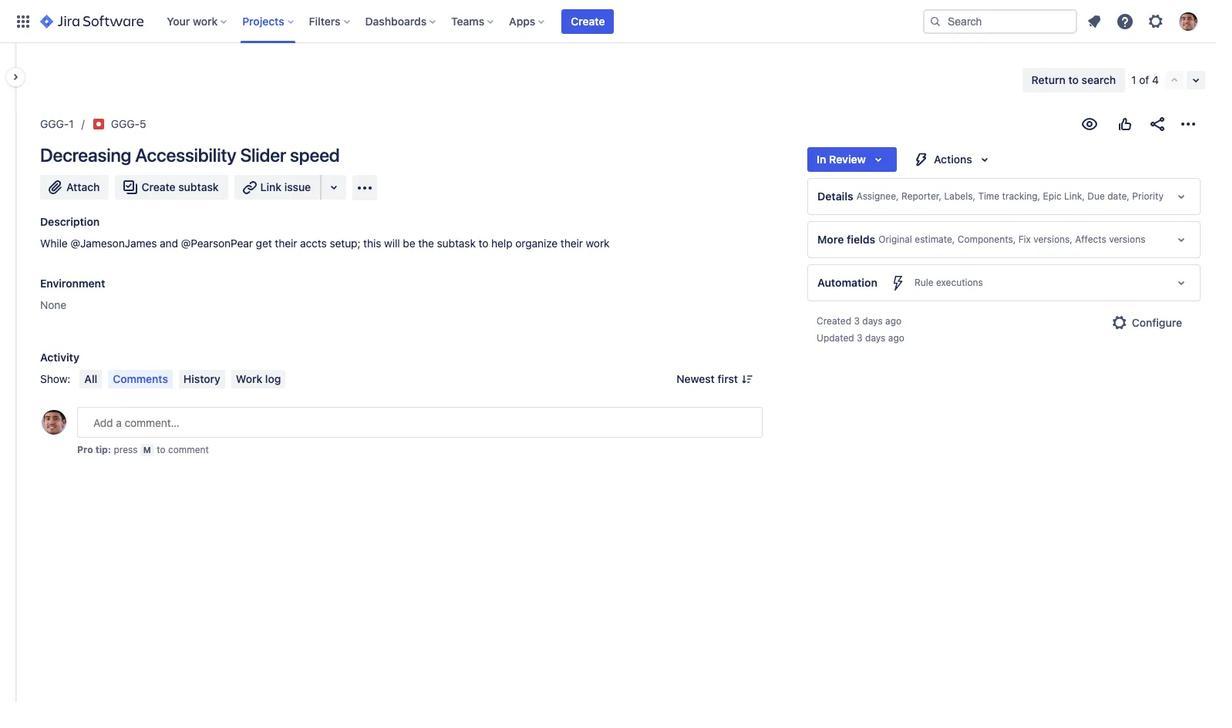 Task type: locate. For each thing, give the bounding box(es) containing it.
actions
[[934, 153, 973, 166]]

to left 'help'
[[479, 237, 489, 250]]

1 left of
[[1132, 73, 1137, 86]]

0 vertical spatial 1
[[1132, 73, 1137, 86]]

work right your
[[193, 14, 218, 27]]

2 horizontal spatial to
[[1069, 73, 1079, 86]]

create inside primary element
[[571, 14, 605, 27]]

1 vertical spatial create
[[142, 181, 176, 194]]

components,
[[958, 234, 1016, 246]]

banner
[[0, 0, 1217, 43]]

appswitcher icon image
[[14, 12, 32, 30]]

0 horizontal spatial to
[[157, 444, 166, 456]]

created
[[817, 316, 852, 327]]

affects
[[1076, 234, 1107, 246]]

1 vertical spatial to
[[479, 237, 489, 250]]

ggg-1
[[40, 117, 74, 130]]

in review button
[[808, 147, 897, 172]]

0 vertical spatial ago
[[886, 316, 902, 327]]

copy link to issue image
[[143, 117, 156, 130]]

accts
[[300, 237, 327, 250]]

link web pages and more image
[[325, 178, 344, 197]]

rule executions
[[915, 277, 984, 289]]

1 vertical spatial work
[[586, 237, 610, 250]]

their right get
[[275, 237, 297, 250]]

3 right updated
[[857, 333, 863, 344]]

actions button
[[904, 147, 1004, 172]]

1 vertical spatial ago
[[889, 333, 905, 344]]

days right updated
[[866, 333, 886, 344]]

create right "apps" popup button
[[571, 14, 605, 27]]

to right return
[[1069, 73, 1079, 86]]

2 ggg- from the left
[[111, 117, 140, 130]]

menu bar
[[77, 370, 289, 389]]

subtask inside button
[[178, 181, 219, 194]]

estimate,
[[915, 234, 956, 246]]

days right created
[[863, 316, 883, 327]]

epic
[[1044, 191, 1062, 202]]

setup;
[[330, 237, 361, 250]]

in
[[817, 153, 827, 166]]

1 horizontal spatial 1
[[1132, 73, 1137, 86]]

their right organize
[[561, 237, 583, 250]]

of
[[1140, 73, 1150, 86]]

decreasing accessibility slider speed
[[40, 144, 340, 166]]

speed
[[290, 144, 340, 166]]

0 vertical spatial to
[[1069, 73, 1079, 86]]

to
[[1069, 73, 1079, 86], [479, 237, 489, 250], [157, 444, 166, 456]]

reporter,
[[902, 191, 942, 202]]

1 horizontal spatial to
[[479, 237, 489, 250]]

first
[[718, 373, 739, 386]]

versions
[[1110, 234, 1146, 246]]

ggg-5 link
[[111, 115, 146, 133]]

0 horizontal spatial ggg-
[[40, 117, 69, 130]]

link
[[261, 181, 282, 194]]

pro tip: press m to comment
[[77, 444, 209, 456]]

attach
[[66, 181, 100, 194]]

ggg- for 1
[[40, 117, 69, 130]]

primary element
[[9, 0, 924, 43]]

link issue
[[261, 181, 311, 194]]

due
[[1088, 191, 1106, 202]]

apps
[[509, 14, 536, 27]]

newest first
[[677, 373, 739, 386]]

menu bar containing all
[[77, 370, 289, 389]]

0 horizontal spatial 1
[[69, 117, 74, 130]]

ago right created
[[886, 316, 902, 327]]

ggg-
[[40, 117, 69, 130], [111, 117, 140, 130]]

1 vertical spatial subtask
[[437, 237, 476, 250]]

ago right updated
[[889, 333, 905, 344]]

newest
[[677, 373, 715, 386]]

3 right created
[[855, 316, 860, 327]]

fields
[[847, 233, 876, 246]]

assignee,
[[857, 191, 899, 202]]

0 horizontal spatial work
[[193, 14, 218, 27]]

to right 'm'
[[157, 444, 166, 456]]

newest first button
[[668, 370, 763, 389]]

create button
[[562, 9, 615, 34]]

created 3 days ago updated 3 days ago
[[817, 316, 905, 344]]

more fields element
[[808, 221, 1201, 259]]

3
[[855, 316, 860, 327], [857, 333, 863, 344]]

none
[[40, 299, 67, 312]]

1 horizontal spatial create
[[571, 14, 605, 27]]

1 of 4
[[1132, 73, 1160, 86]]

1 left bug image
[[69, 117, 74, 130]]

1 horizontal spatial their
[[561, 237, 583, 250]]

environment
[[40, 277, 105, 290]]

fix
[[1019, 234, 1032, 246]]

jira software image
[[40, 12, 144, 30], [40, 12, 144, 30]]

ggg- left bug image
[[40, 117, 69, 130]]

subtask right the
[[437, 237, 476, 250]]

0 horizontal spatial create
[[142, 181, 176, 194]]

1 their from the left
[[275, 237, 297, 250]]

organize
[[516, 237, 558, 250]]

watch options: you are not watching this issue, 0 people watching image
[[1081, 115, 1100, 133]]

1 vertical spatial 3
[[857, 333, 863, 344]]

decreasing
[[40, 144, 131, 166]]

Search field
[[924, 9, 1078, 34]]

issue
[[285, 181, 311, 194]]

your work button
[[162, 9, 233, 34]]

0 horizontal spatial subtask
[[178, 181, 219, 194]]

1 ggg- from the left
[[40, 117, 69, 130]]

create for create
[[571, 14, 605, 27]]

0 vertical spatial days
[[863, 316, 883, 327]]

ggg- left the copy link to issue icon
[[111, 117, 140, 130]]

create down accessibility
[[142, 181, 176, 194]]

tracking,
[[1003, 191, 1041, 202]]

subtask down decreasing accessibility slider speed
[[178, 181, 219, 194]]

1 horizontal spatial ggg-
[[111, 117, 140, 130]]

ggg- for 5
[[111, 117, 140, 130]]

0 vertical spatial create
[[571, 14, 605, 27]]

bug image
[[92, 118, 105, 130]]

executions
[[937, 277, 984, 289]]

sidebar navigation image
[[0, 62, 34, 93]]

return
[[1032, 73, 1066, 86]]

link,
[[1065, 191, 1086, 202]]

0 vertical spatial work
[[193, 14, 218, 27]]

labels,
[[945, 191, 976, 202]]

0 horizontal spatial their
[[275, 237, 297, 250]]

4
[[1153, 73, 1160, 86]]

pro
[[77, 444, 93, 456]]

work right organize
[[586, 237, 610, 250]]

1 vertical spatial days
[[866, 333, 886, 344]]

0 vertical spatial subtask
[[178, 181, 219, 194]]

create
[[571, 14, 605, 27], [142, 181, 176, 194]]

ago
[[886, 316, 902, 327], [889, 333, 905, 344]]

1 horizontal spatial work
[[586, 237, 610, 250]]

while @jamesonjames and @pearsonpear get their accts setup; this will be the subtask to help organize their work
[[40, 237, 610, 250]]

all
[[84, 373, 97, 386]]

all button
[[80, 370, 102, 389]]

show:
[[40, 373, 71, 386]]

their
[[275, 237, 297, 250], [561, 237, 583, 250]]



Task type: vqa. For each thing, say whether or not it's contained in the screenshot.
the 'Bullet list ⌘⇧8' icon
no



Task type: describe. For each thing, give the bounding box(es) containing it.
1 horizontal spatial subtask
[[437, 237, 476, 250]]

be
[[403, 237, 416, 250]]

original
[[879, 234, 913, 246]]

your
[[167, 14, 190, 27]]

your work
[[167, 14, 218, 27]]

comments
[[113, 373, 168, 386]]

actions image
[[1180, 115, 1198, 133]]

history
[[184, 373, 221, 386]]

projects button
[[238, 9, 300, 34]]

details
[[818, 190, 854, 203]]

work log button
[[231, 370, 286, 389]]

updated
[[817, 333, 855, 344]]

0 vertical spatial 3
[[855, 316, 860, 327]]

slider
[[240, 144, 286, 166]]

configure
[[1133, 316, 1183, 329]]

profile image of james peterson image
[[42, 411, 66, 435]]

dashboards
[[365, 14, 427, 27]]

comment
[[168, 444, 209, 456]]

share image
[[1149, 115, 1168, 133]]

description
[[40, 215, 100, 228]]

search
[[1082, 73, 1117, 86]]

to inside return to search button
[[1069, 73, 1079, 86]]

get
[[256, 237, 272, 250]]

dashboards button
[[361, 9, 442, 34]]

teams
[[452, 14, 485, 27]]

return to search button
[[1023, 68, 1126, 93]]

search image
[[930, 15, 942, 27]]

notifications image
[[1086, 12, 1104, 30]]

more fields original estimate, components, fix versions, affects versions
[[818, 233, 1146, 246]]

more
[[818, 233, 844, 246]]

log
[[265, 373, 281, 386]]

return to search
[[1032, 73, 1117, 86]]

Add a comment… field
[[77, 407, 763, 438]]

configure link
[[1102, 311, 1192, 336]]

accessibility
[[135, 144, 236, 166]]

banner containing your work
[[0, 0, 1217, 43]]

help image
[[1117, 12, 1135, 30]]

automation
[[818, 276, 878, 289]]

m
[[143, 445, 151, 455]]

tip:
[[95, 444, 111, 456]]

help
[[492, 237, 513, 250]]

details element
[[808, 178, 1201, 215]]

priority
[[1133, 191, 1164, 202]]

link issue button
[[234, 175, 322, 200]]

activity
[[40, 351, 79, 364]]

time
[[979, 191, 1000, 202]]

projects
[[242, 14, 284, 27]]

@jamesonjames
[[71, 237, 157, 250]]

work inside dropdown button
[[193, 14, 218, 27]]

work log
[[236, 373, 281, 386]]

create for create subtask
[[142, 181, 176, 194]]

vote options: no one has voted for this issue yet. image
[[1117, 115, 1135, 133]]

comments button
[[108, 370, 173, 389]]

and
[[160, 237, 178, 250]]

filters button
[[305, 9, 356, 34]]

add app image
[[356, 179, 374, 197]]

ggg-5
[[111, 117, 146, 130]]

attach button
[[40, 175, 109, 200]]

settings image
[[1147, 12, 1166, 30]]

2 vertical spatial to
[[157, 444, 166, 456]]

in review
[[817, 153, 867, 166]]

will
[[384, 237, 400, 250]]

newest first image
[[742, 373, 754, 386]]

date,
[[1108, 191, 1130, 202]]

your profile and settings image
[[1180, 12, 1198, 30]]

ggg-1 link
[[40, 115, 74, 133]]

versions,
[[1034, 234, 1073, 246]]

automation element
[[808, 265, 1201, 302]]

@pearsonpear
[[181, 237, 253, 250]]

while
[[40, 237, 68, 250]]

this
[[364, 237, 382, 250]]

press
[[114, 444, 138, 456]]

work
[[236, 373, 263, 386]]

create subtask
[[142, 181, 219, 194]]

2 their from the left
[[561, 237, 583, 250]]

the
[[418, 237, 434, 250]]

review
[[830, 153, 867, 166]]

apps button
[[505, 9, 551, 34]]

rule
[[915, 277, 934, 289]]

1 vertical spatial 1
[[69, 117, 74, 130]]

create subtask button
[[115, 175, 228, 200]]

details assignee, reporter, labels, time tracking, epic link, due date, priority
[[818, 190, 1164, 203]]

filters
[[309, 14, 341, 27]]



